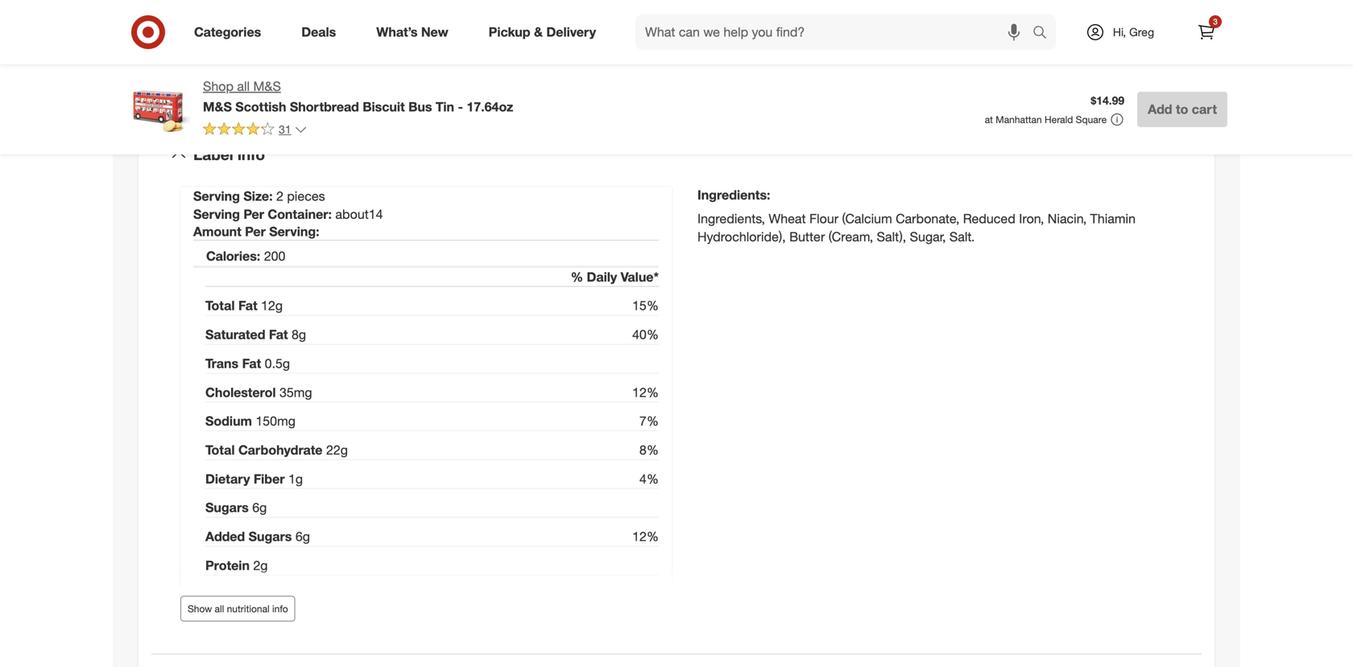 Task type: locate. For each thing, give the bounding box(es) containing it.
all right "shop"
[[237, 79, 250, 94]]

(cream,
[[829, 229, 873, 245]]

1 horizontal spatial all
[[237, 79, 250, 94]]

info down 31 link at left
[[238, 145, 265, 164]]

0.5
[[265, 356, 283, 372]]

1 horizontal spatial 2
[[276, 188, 283, 204]]

total for total carbohydrate
[[205, 443, 235, 458]]

total carbohydrate 22 g
[[205, 443, 348, 458]]

12% up the 7%
[[632, 385, 659, 401]]

0 horizontal spatial m&s
[[203, 99, 232, 115]]

search button
[[1026, 15, 1064, 53]]

0 vertical spatial sugars
[[205, 500, 249, 516]]

12%
[[632, 385, 659, 401], [632, 529, 659, 545]]

g for 1
[[296, 472, 303, 487]]

1 vertical spatial serving
[[193, 207, 240, 223]]

2 down added sugars 6 g
[[253, 558, 260, 574]]

per up amount per serving :
[[244, 207, 264, 223]]

value*
[[621, 269, 659, 285]]

2 vertical spatial fat
[[242, 356, 261, 372]]

g for 6
[[303, 529, 310, 545]]

all inside shop all m&s m&s scottish shortbread biscuit bus tin - 17.64oz
[[237, 79, 250, 94]]

show
[[188, 603, 212, 615]]

total up saturated
[[205, 298, 235, 314]]

sugars up protein 2 g
[[249, 529, 292, 545]]

1 vertical spatial all
[[215, 603, 224, 615]]

2 12% from the top
[[632, 529, 659, 545]]

m&s down "shop"
[[203, 99, 232, 115]]

0%
[[640, 587, 659, 603]]

0 vertical spatial mg
[[294, 385, 312, 401]]

$14.99
[[1091, 94, 1125, 108]]

0 vertical spatial all
[[237, 79, 250, 94]]

0 vertical spatial m&s
[[253, 79, 281, 94]]

1 vertical spatial 6
[[296, 529, 303, 545]]

fat left 12
[[238, 298, 257, 314]]

about this item
[[610, 28, 744, 51]]

about14
[[335, 207, 383, 223]]

0 horizontal spatial 2
[[253, 558, 260, 574]]

serving size: 2 pieces serving per container: about14
[[193, 188, 383, 223]]

0 vertical spatial 6
[[252, 500, 260, 516]]

mg for cholesterol 35 mg
[[294, 385, 312, 401]]

12% down 4%
[[632, 529, 659, 545]]

protein 2 g
[[205, 558, 268, 574]]

6 down dietary fiber 1 g
[[252, 500, 260, 516]]

per up calories: 200 at the top of the page
[[245, 224, 266, 240]]

pickup
[[489, 24, 531, 40]]

trans
[[205, 356, 239, 372]]

1 vertical spatial info
[[272, 603, 288, 615]]

1 vertical spatial fat
[[269, 327, 288, 343]]

2
[[276, 188, 283, 204], [253, 558, 260, 574]]

22
[[326, 443, 341, 458]]

thiamin
[[1091, 211, 1136, 227]]

delivery
[[547, 24, 596, 40]]

item
[[705, 28, 744, 51]]

total for total fat
[[205, 298, 235, 314]]

150
[[256, 414, 277, 430]]

6
[[252, 500, 260, 516], [296, 529, 303, 545]]

40%
[[632, 327, 659, 343]]

g
[[275, 298, 283, 314], [299, 327, 306, 343], [283, 356, 290, 372], [341, 443, 348, 458], [296, 472, 303, 487], [260, 500, 267, 516], [303, 529, 310, 545], [260, 558, 268, 574]]

butter
[[790, 229, 825, 245]]

0 horizontal spatial all
[[215, 603, 224, 615]]

fat left 8
[[269, 327, 288, 343]]

total up dietary
[[205, 443, 235, 458]]

total
[[205, 298, 235, 314], [205, 443, 235, 458]]

what's new
[[376, 24, 448, 40]]

added sugars 6 g
[[205, 529, 310, 545]]

0 horizontal spatial 6
[[252, 500, 260, 516]]

reduced
[[963, 211, 1016, 227]]

1 12% from the top
[[632, 385, 659, 401]]

fat left 0.5
[[242, 356, 261, 372]]

0 vertical spatial fat
[[238, 298, 257, 314]]

mg down 35
[[277, 414, 296, 430]]

m&s up scottish
[[253, 79, 281, 94]]

label
[[193, 145, 233, 164]]

saturated
[[205, 327, 265, 343]]

m&s
[[253, 79, 281, 94], [203, 99, 232, 115]]

%
[[571, 269, 583, 285]]

manhattan
[[996, 114, 1042, 126]]

fat
[[238, 298, 257, 314], [269, 327, 288, 343], [242, 356, 261, 372]]

12
[[261, 298, 275, 314]]

2 total from the top
[[205, 443, 235, 458]]

ingredients:
[[698, 187, 771, 203]]

label info
[[193, 145, 265, 164]]

1 vertical spatial per
[[245, 224, 266, 240]]

salt),
[[877, 229, 907, 245]]

cart
[[1192, 102, 1217, 117]]

hydrochloride),
[[698, 229, 786, 245]]

salt.
[[950, 229, 975, 245]]

0 vertical spatial total
[[205, 298, 235, 314]]

0 horizontal spatial info
[[238, 145, 265, 164]]

all inside button
[[215, 603, 224, 615]]

31
[[279, 122, 291, 136]]

&
[[534, 24, 543, 40]]

1 horizontal spatial info
[[272, 603, 288, 615]]

1 horizontal spatial m&s
[[253, 79, 281, 94]]

show all nutritional info button
[[180, 596, 295, 622]]

15%
[[632, 298, 659, 314]]

mg down 8
[[294, 385, 312, 401]]

protein
[[205, 558, 250, 574]]

1 vertical spatial 2
[[253, 558, 260, 574]]

hi, greg
[[1113, 25, 1155, 39]]

6 down '1'
[[296, 529, 303, 545]]

all right show
[[215, 603, 224, 615]]

pickup & delivery
[[489, 24, 596, 40]]

0 vertical spatial 12%
[[632, 385, 659, 401]]

at manhattan herald square
[[985, 114, 1107, 126]]

info right the 'nutritional'
[[272, 603, 288, 615]]

0 vertical spatial per
[[244, 207, 264, 223]]

1 vertical spatial mg
[[277, 414, 296, 430]]

2 right the size:
[[276, 188, 283, 204]]

0 vertical spatial serving
[[193, 188, 240, 204]]

8%
[[640, 443, 659, 458]]

per
[[244, 207, 264, 223], [245, 224, 266, 240]]

1 vertical spatial 12%
[[632, 529, 659, 545]]

12% for mg
[[632, 385, 659, 401]]

3
[[1213, 17, 1218, 27]]

sugars down dietary
[[205, 500, 249, 516]]

all
[[237, 79, 250, 94], [215, 603, 224, 615]]

info inside button
[[272, 603, 288, 615]]

per inside serving size: 2 pieces serving per container: about14
[[244, 207, 264, 223]]

31 link
[[203, 122, 307, 140]]

1 total from the top
[[205, 298, 235, 314]]

container:
[[268, 207, 332, 223]]

niacin,
[[1048, 211, 1087, 227]]

serving
[[193, 188, 240, 204], [193, 207, 240, 223], [269, 224, 316, 240]]

dietary fiber 1 g
[[205, 472, 303, 487]]

3 link
[[1189, 15, 1225, 50]]

iron,
[[1019, 211, 1044, 227]]

1 vertical spatial total
[[205, 443, 235, 458]]

what's
[[376, 24, 418, 40]]

mg
[[294, 385, 312, 401], [277, 414, 296, 430]]

sugars
[[205, 500, 249, 516], [249, 529, 292, 545]]

0 vertical spatial 2
[[276, 188, 283, 204]]

0 vertical spatial info
[[238, 145, 265, 164]]

dietary
[[205, 472, 250, 487]]



Task type: vqa. For each thing, say whether or not it's contained in the screenshot.
About
yes



Task type: describe. For each thing, give the bounding box(es) containing it.
shortbread
[[290, 99, 359, 115]]

trans fat 0.5 g
[[205, 356, 290, 372]]

tin
[[436, 99, 454, 115]]

fat for trans fat
[[242, 356, 261, 372]]

this
[[668, 28, 700, 51]]

sugars 6 g
[[205, 500, 267, 516]]

add to cart
[[1148, 102, 1217, 117]]

12% for g
[[632, 529, 659, 545]]

-
[[458, 99, 463, 115]]

200
[[264, 249, 286, 264]]

2 inside serving size: 2 pieces serving per container: about14
[[276, 188, 283, 204]]

calories: 200
[[206, 249, 286, 264]]

carbohydrate
[[238, 443, 323, 458]]

greg
[[1130, 25, 1155, 39]]

1 horizontal spatial 6
[[296, 529, 303, 545]]

% daily value*
[[571, 269, 659, 285]]

cholesterol
[[205, 385, 276, 401]]

add to cart button
[[1138, 92, 1228, 127]]

at
[[985, 114, 993, 126]]

g for 22
[[341, 443, 348, 458]]

to
[[1176, 102, 1189, 117]]

What can we help you find? suggestions appear below search field
[[636, 15, 1037, 50]]

bus
[[409, 99, 432, 115]]

deals link
[[288, 15, 356, 50]]

size:
[[244, 188, 273, 204]]

calories:
[[206, 249, 260, 264]]

sugar,
[[910, 229, 946, 245]]

what's new link
[[363, 15, 469, 50]]

wheat
[[769, 211, 806, 227]]

2 vertical spatial serving
[[269, 224, 316, 240]]

all for show
[[215, 603, 224, 615]]

8
[[292, 327, 299, 343]]

1
[[288, 472, 296, 487]]

mg for sodium 150 mg
[[277, 414, 296, 430]]

add
[[1148, 102, 1173, 117]]

image of m&s scottish shortbread biscuit bus tin - 17.64oz image
[[126, 77, 190, 142]]

1 vertical spatial m&s
[[203, 99, 232, 115]]

shop
[[203, 79, 234, 94]]

hi,
[[1113, 25, 1126, 39]]

sodium 150 mg
[[205, 414, 296, 430]]

17.64oz
[[467, 99, 513, 115]]

1 vertical spatial sugars
[[249, 529, 292, 545]]

4%
[[640, 472, 659, 487]]

new
[[421, 24, 448, 40]]

all for shop
[[237, 79, 250, 94]]

cholesterol 35 mg
[[205, 385, 312, 401]]

info inside dropdown button
[[238, 145, 265, 164]]

fat for saturated fat
[[269, 327, 288, 343]]

pieces
[[287, 188, 325, 204]]

deals
[[301, 24, 336, 40]]

flour
[[810, 211, 839, 227]]

saturated fat 8 g
[[205, 327, 306, 343]]

about
[[610, 28, 663, 51]]

herald
[[1045, 114, 1073, 126]]

7%
[[640, 414, 659, 430]]

g for 12
[[275, 298, 283, 314]]

added
[[205, 529, 245, 545]]

35
[[280, 385, 294, 401]]

carbonate,
[[896, 211, 960, 227]]

amount per serving :
[[193, 224, 319, 240]]

biscuit
[[363, 99, 405, 115]]

shop all m&s m&s scottish shortbread biscuit bus tin - 17.64oz
[[203, 79, 513, 115]]

ingredients,
[[698, 211, 765, 227]]

g for 8
[[299, 327, 306, 343]]

(calcium
[[842, 211, 892, 227]]

show all nutritional info
[[188, 603, 288, 615]]

sodium
[[205, 414, 252, 430]]

scottish
[[235, 99, 286, 115]]

amount
[[193, 224, 241, 240]]

pickup & delivery link
[[475, 15, 616, 50]]

fiber
[[254, 472, 285, 487]]

label info button
[[151, 129, 1202, 181]]

nutritional
[[227, 603, 270, 615]]

g for 0.5
[[283, 356, 290, 372]]

square
[[1076, 114, 1107, 126]]

daily
[[587, 269, 617, 285]]

fat for total fat
[[238, 298, 257, 314]]

categories
[[194, 24, 261, 40]]

:
[[316, 224, 319, 240]]

search
[[1026, 26, 1064, 42]]

categories link
[[180, 15, 281, 50]]

total fat 12 g
[[205, 298, 283, 314]]



